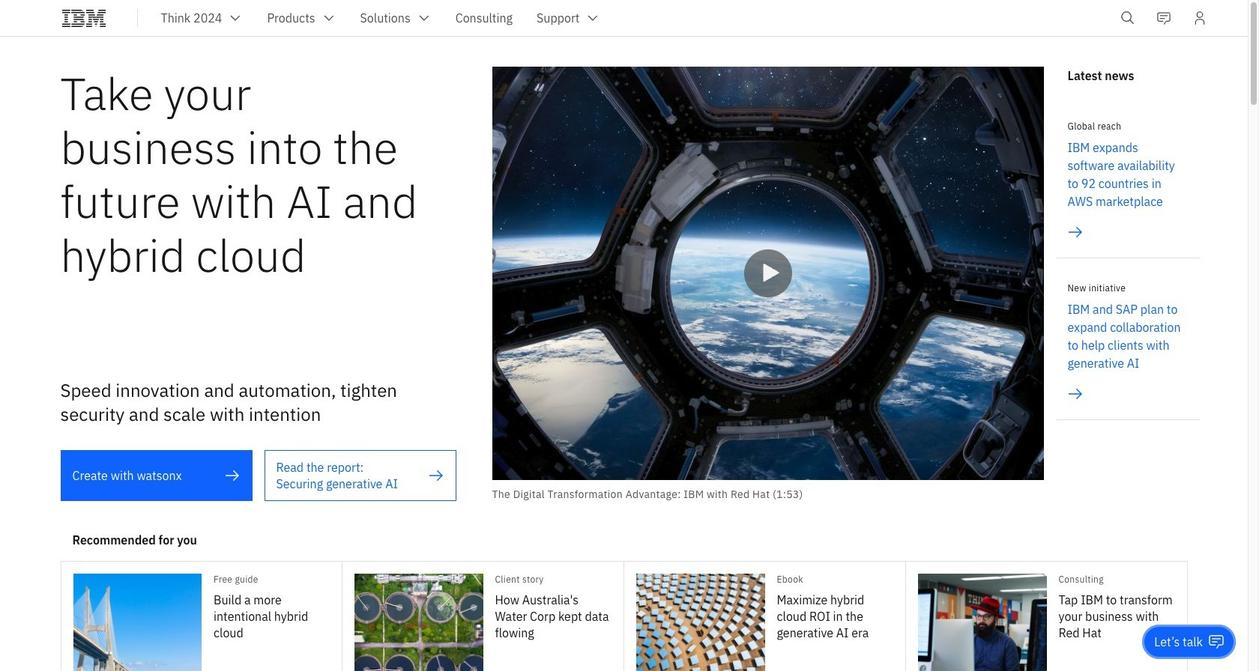 Task type: locate. For each thing, give the bounding box(es) containing it.
let's talk element
[[1154, 634, 1203, 651]]



